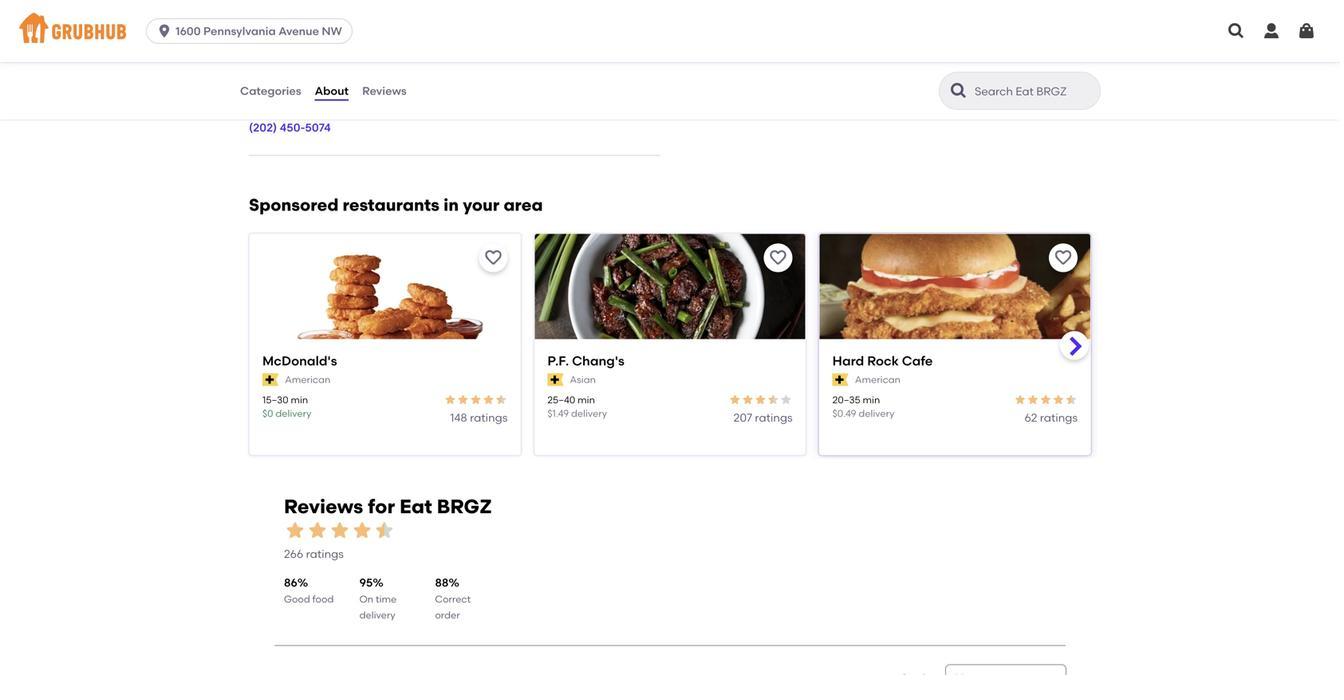 Task type: vqa. For each thing, say whether or not it's contained in the screenshot.
148 at the bottom of page
yes



Task type: describe. For each thing, give the bounding box(es) containing it.
reviews button
[[362, 62, 408, 120]]

chang's
[[572, 353, 625, 369]]

266
[[284, 548, 303, 561]]

categories button
[[239, 62, 302, 120]]

2.32
[[249, 68, 271, 81]]

eat
[[400, 496, 432, 519]]

save this restaurant image for p.f. chang's
[[769, 248, 788, 268]]

svg image
[[1262, 22, 1281, 41]]

62
[[1025, 412, 1038, 425]]

ratings right 266
[[306, 548, 344, 561]]

95 on time delivery
[[360, 576, 397, 622]]

20003
[[339, 51, 373, 65]]

20–35
[[833, 394, 861, 406]]

(202)
[[249, 121, 277, 135]]

5074
[[305, 121, 331, 135]]

p.f. chang's
[[548, 353, 625, 369]]

$0.49
[[833, 408, 857, 420]]

area
[[504, 195, 543, 215]]

delivery inside 95 on time delivery
[[360, 610, 396, 622]]

american for hard rock cafe
[[855, 374, 901, 386]]

86 good food
[[284, 576, 334, 606]]

2 horizontal spatial svg image
[[1297, 22, 1317, 41]]

1600
[[176, 24, 201, 38]]

250 7th st se washington , dc 20003 2.32 mi
[[249, 35, 373, 81]]

save this restaurant image
[[1054, 248, 1073, 268]]

time
[[376, 594, 397, 606]]

pennsylvania
[[203, 24, 276, 38]]

ratings for mcdonald's
[[470, 412, 508, 425]]

se
[[304, 35, 317, 49]]

american for mcdonald's
[[285, 374, 331, 386]]

62 ratings
[[1025, 412, 1078, 425]]

15–30
[[263, 394, 289, 406]]

hard
[[833, 353, 864, 369]]

st
[[291, 35, 302, 49]]

1 horizontal spatial svg image
[[1227, 22, 1246, 41]]

86
[[284, 576, 297, 590]]

rock
[[868, 353, 899, 369]]

,
[[314, 51, 317, 65]]

ratings for hard rock cafe
[[1040, 412, 1078, 425]]

7th
[[271, 35, 288, 49]]

sponsored
[[249, 195, 339, 215]]

25–40
[[548, 394, 576, 406]]

p.f.
[[548, 353, 569, 369]]

save this restaurant image for mcdonald's
[[484, 248, 503, 268]]

nw
[[322, 24, 342, 38]]

subscription pass image for hard rock cafe
[[833, 374, 849, 387]]

450-
[[280, 121, 305, 135]]

sponsored restaurants in your area
[[249, 195, 543, 215]]

delivery for mcdonald's
[[276, 408, 312, 420]]

hard rock cafe link
[[833, 352, 1078, 370]]

brgz
[[437, 496, 492, 519]]



Task type: locate. For each thing, give the bounding box(es) containing it.
1 subscription pass image from the left
[[263, 374, 279, 387]]

95
[[360, 576, 373, 590]]

2 horizontal spatial save this restaurant button
[[1049, 244, 1078, 272]]

delivery inside 25–40 min $1.49 delivery
[[571, 408, 607, 420]]

subscription pass image for mcdonald's
[[263, 374, 279, 387]]

delivery inside the 20–35 min $0.49 delivery
[[859, 408, 895, 420]]

1600 pennsylvania avenue nw button
[[146, 18, 359, 44]]

your
[[463, 195, 500, 215]]

2 save this restaurant button from the left
[[764, 244, 793, 272]]

subscription pass image up the 15–30
[[263, 374, 279, 387]]

mi
[[273, 68, 287, 81]]

restaurants
[[343, 195, 440, 215]]

reviews inside "reviews" button
[[362, 84, 407, 98]]

0 horizontal spatial min
[[291, 394, 308, 406]]

207
[[734, 412, 753, 425]]

min right the 15–30
[[291, 394, 308, 406]]

min for mcdonald's
[[291, 394, 308, 406]]

svg image inside 1600 pennsylvania avenue nw button
[[156, 23, 172, 39]]

1 min from the left
[[291, 394, 308, 406]]

Search Eat BRGZ search field
[[973, 84, 1096, 99]]

search icon image
[[950, 81, 969, 101]]

250
[[249, 35, 269, 49]]

15–30 min $0 delivery
[[263, 394, 312, 420]]

0 horizontal spatial american
[[285, 374, 331, 386]]

$0
[[263, 408, 273, 420]]

reviews for reviews for eat brgz
[[284, 496, 363, 519]]

min inside 15–30 min $0 delivery
[[291, 394, 308, 406]]

88 correct order
[[435, 576, 471, 622]]

min
[[291, 394, 308, 406], [578, 394, 595, 406], [863, 394, 880, 406]]

save this restaurant image
[[484, 248, 503, 268], [769, 248, 788, 268]]

subscription pass image down hard
[[833, 374, 849, 387]]

2 subscription pass image from the left
[[833, 374, 849, 387]]

asian
[[570, 374, 596, 386]]

1 vertical spatial reviews
[[284, 496, 363, 519]]

0 horizontal spatial subscription pass image
[[263, 374, 279, 387]]

ratings
[[470, 412, 508, 425], [755, 412, 793, 425], [1040, 412, 1078, 425], [306, 548, 344, 561]]

148 ratings
[[450, 412, 508, 425]]

about
[[315, 84, 349, 98]]

ratings right 148
[[470, 412, 508, 425]]

0 vertical spatial reviews
[[362, 84, 407, 98]]

order
[[435, 610, 460, 622]]

min for p.f. chang's
[[578, 394, 595, 406]]

washington
[[249, 51, 314, 65]]

star icon image
[[444, 394, 457, 406], [457, 394, 469, 406], [469, 394, 482, 406], [482, 394, 495, 406], [495, 394, 508, 406], [495, 394, 508, 406], [729, 394, 742, 406], [742, 394, 755, 406], [755, 394, 767, 406], [767, 394, 780, 406], [767, 394, 780, 406], [780, 394, 793, 406], [1014, 394, 1027, 406], [1027, 394, 1040, 406], [1040, 394, 1052, 406], [1052, 394, 1065, 406], [1065, 394, 1078, 406], [1065, 394, 1078, 406], [284, 520, 306, 542], [306, 520, 329, 542], [329, 520, 351, 542], [351, 520, 373, 542], [373, 520, 396, 542], [373, 520, 396, 542]]

207 ratings
[[734, 412, 793, 425]]

delivery down time
[[360, 610, 396, 622]]

min inside the 20–35 min $0.49 delivery
[[863, 394, 880, 406]]

for
[[368, 496, 395, 519]]

on
[[360, 594, 374, 606]]

3 save this restaurant button from the left
[[1049, 244, 1078, 272]]

0 horizontal spatial svg image
[[156, 23, 172, 39]]

1 horizontal spatial min
[[578, 394, 595, 406]]

$1.49
[[548, 408, 569, 420]]

american
[[285, 374, 331, 386], [855, 374, 901, 386]]

1 horizontal spatial american
[[855, 374, 901, 386]]

3 min from the left
[[863, 394, 880, 406]]

1 american from the left
[[285, 374, 331, 386]]

delivery inside 15–30 min $0 delivery
[[276, 408, 312, 420]]

delivery right $1.49
[[571, 408, 607, 420]]

delivery right $0.49
[[859, 408, 895, 420]]

main navigation navigation
[[0, 0, 1341, 62]]

min right 20–35
[[863, 394, 880, 406]]

categories
[[240, 84, 301, 98]]

in
[[444, 195, 459, 215]]

subscription pass image
[[263, 374, 279, 387], [833, 374, 849, 387]]

reviews up 266 ratings
[[284, 496, 363, 519]]

cafe
[[902, 353, 933, 369]]

(202) 450-5074
[[249, 121, 331, 135]]

mcdonald's logo image
[[250, 234, 521, 368]]

266 ratings
[[284, 548, 344, 561]]

148
[[450, 412, 467, 425]]

1 save this restaurant button from the left
[[479, 244, 508, 272]]

0 horizontal spatial save this restaurant image
[[484, 248, 503, 268]]

delivery
[[276, 408, 312, 420], [571, 408, 607, 420], [859, 408, 895, 420], [360, 610, 396, 622]]

min for hard rock cafe
[[863, 394, 880, 406]]

2 horizontal spatial min
[[863, 394, 880, 406]]

reviews down 20003
[[362, 84, 407, 98]]

good
[[284, 594, 310, 606]]

subscription pass image
[[548, 374, 564, 387]]

p.f. chang's link
[[548, 352, 793, 370]]

save this restaurant button for hard
[[1049, 244, 1078, 272]]

svg image
[[1227, 22, 1246, 41], [1297, 22, 1317, 41], [156, 23, 172, 39]]

1600 pennsylvania avenue nw
[[176, 24, 342, 38]]

svg image left 1600
[[156, 23, 172, 39]]

mcdonald's link
[[263, 352, 508, 370]]

avenue
[[279, 24, 319, 38]]

(202) 450-5074 button
[[249, 120, 331, 136]]

1 save this restaurant image from the left
[[484, 248, 503, 268]]

reviews
[[362, 84, 407, 98], [284, 496, 363, 519]]

2 american from the left
[[855, 374, 901, 386]]

reviews for reviews
[[362, 84, 407, 98]]

1 horizontal spatial save this restaurant image
[[769, 248, 788, 268]]

mcdonald's
[[263, 353, 337, 369]]

about button
[[314, 62, 350, 120]]

1 horizontal spatial save this restaurant button
[[764, 244, 793, 272]]

hard rock cafe logo image
[[820, 234, 1091, 368]]

ratings for p.f. chang's
[[755, 412, 793, 425]]

hard rock cafe
[[833, 353, 933, 369]]

svg image left svg icon
[[1227, 22, 1246, 41]]

ratings right the 62 on the bottom right of page
[[1040, 412, 1078, 425]]

reviews for eat brgz
[[284, 496, 492, 519]]

p.f. chang's  logo image
[[535, 234, 806, 368]]

88
[[435, 576, 449, 590]]

min inside 25–40 min $1.49 delivery
[[578, 394, 595, 406]]

dc
[[320, 51, 337, 65]]

0 horizontal spatial save this restaurant button
[[479, 244, 508, 272]]

food
[[313, 594, 334, 606]]

min down asian
[[578, 394, 595, 406]]

ratings right 207
[[755, 412, 793, 425]]

american down mcdonald's
[[285, 374, 331, 386]]

20–35 min $0.49 delivery
[[833, 394, 895, 420]]

american down hard rock cafe
[[855, 374, 901, 386]]

correct
[[435, 594, 471, 606]]

save this restaurant button
[[479, 244, 508, 272], [764, 244, 793, 272], [1049, 244, 1078, 272]]

1 horizontal spatial subscription pass image
[[833, 374, 849, 387]]

delivery down the 15–30
[[276, 408, 312, 420]]

25–40 min $1.49 delivery
[[548, 394, 607, 420]]

save this restaurant button for p.f.
[[764, 244, 793, 272]]

2 min from the left
[[578, 394, 595, 406]]

Sort by: field
[[956, 672, 1011, 676]]

2 save this restaurant image from the left
[[769, 248, 788, 268]]

delivery for p.f. chang's
[[571, 408, 607, 420]]

delivery for hard rock cafe
[[859, 408, 895, 420]]

svg image right svg icon
[[1297, 22, 1317, 41]]



